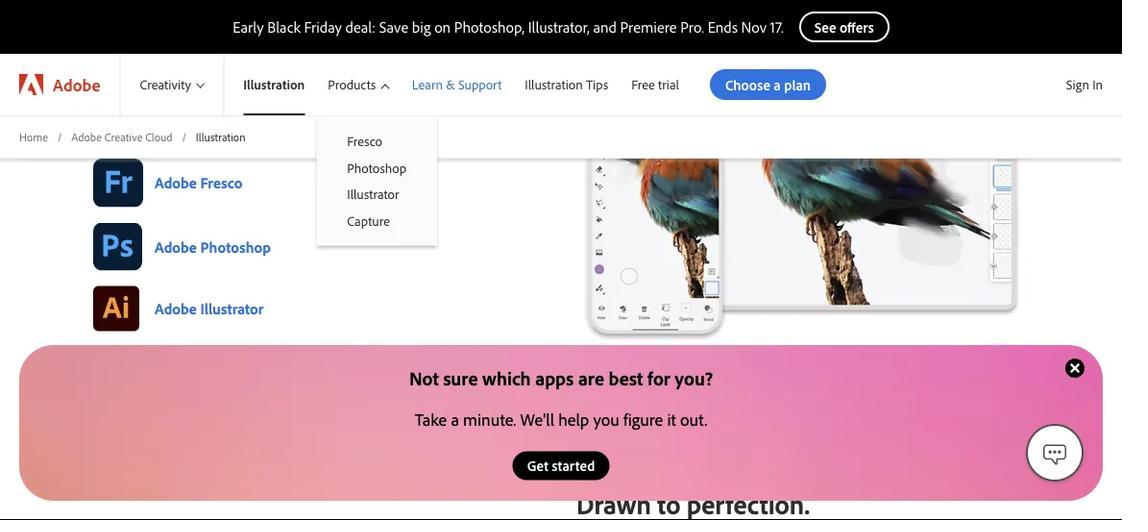 Task type: locate. For each thing, give the bounding box(es) containing it.
and
[[241, 0, 268, 11], [594, 17, 617, 37], [272, 41, 298, 63]]

layers
[[384, 41, 425, 63]]

1 vertical spatial with
[[349, 41, 380, 63]]

you down have
[[295, 93, 322, 115]]

2 vertical spatial with
[[174, 352, 201, 371]]

create down friday
[[302, 41, 345, 63]]

inspired.
[[123, 15, 182, 37]]

best
[[609, 365, 644, 390]]

we'll
[[521, 408, 555, 430]]

for
[[648, 365, 671, 390]]

1 vertical spatial trial
[[167, 386, 192, 404]]

the left go.
[[452, 41, 474, 63]]

you right the ipad,
[[285, 67, 311, 89]]

trial right "free"
[[659, 76, 680, 93]]

ipad down iphone,
[[393, 15, 423, 37]]

products
[[328, 76, 376, 93]]

0 horizontal spatial ipad
[[333, 0, 363, 11]]

the up happen
[[353, 67, 375, 89]]

1 vertical spatial create
[[447, 67, 489, 89]]

black
[[268, 17, 301, 37]]

product icon for adobe illustrator image
[[93, 286, 139, 331]]

plan.
[[284, 352, 314, 371]]

2 horizontal spatial with
[[349, 41, 380, 63]]

apps
[[536, 365, 574, 390]]

illustrator,
[[528, 17, 590, 37]]

pro.
[[681, 17, 705, 37]]

fresco inside group
[[347, 133, 383, 149]]

not sure which apps are best for you?
[[410, 365, 713, 390]]

adobe
[[53, 74, 100, 95], [71, 129, 102, 144], [155, 173, 197, 192], [155, 237, 197, 256], [155, 299, 197, 318]]

fresco
[[93, 0, 139, 11], [347, 133, 383, 149], [200, 173, 243, 192]]

2 vertical spatial and
[[272, 41, 298, 63]]

1 horizontal spatial create
[[447, 67, 489, 89]]

0 vertical spatial trial
[[659, 76, 680, 93]]

1 horizontal spatial get
[[528, 456, 549, 474]]

get for get them all with the all apps plan.
[[93, 352, 115, 371]]

fresco up adobe photoshop in the left top of the page
[[200, 173, 243, 192]]

you up 'early black friday deal: save big on photoshop, illustrator, and premiere pro. ends nov 17.'
[[515, 0, 542, 11]]

illustrator
[[127, 67, 194, 89], [347, 186, 399, 203], [200, 299, 264, 318]]

fresco inside fresco lets you paint and draw on ipad or iphone, anywhere you feel inspired. use it with photoshop on the ipad to combine images, retouch artwork, and create with layers on the go. with new illustrator on the ipad, you have the power to create precise, scalable vector art wherever you happen to be when an idea hits you.
[[93, 0, 139, 11]]

are
[[579, 365, 605, 390]]

illustrator up all at the left of page
[[200, 299, 264, 318]]

take a minute. we'll help you figure it out.
[[415, 408, 708, 430]]

fresco up feel
[[93, 0, 139, 11]]

you up use
[[171, 0, 198, 11]]

adobe down images,
[[53, 74, 100, 95]]

illustrator inside illustrator link
[[347, 186, 399, 203]]

0 horizontal spatial illustrator
[[127, 67, 194, 89]]

2 horizontal spatial fresco
[[347, 133, 383, 149]]

0 horizontal spatial with
[[174, 352, 201, 371]]

0 vertical spatial to
[[427, 15, 442, 37]]

feel
[[93, 15, 119, 37]]

with up artwork,
[[229, 15, 260, 37]]

0 vertical spatial create
[[302, 41, 345, 63]]

0 horizontal spatial create
[[302, 41, 345, 63]]

adobe creative cloud link
[[71, 129, 173, 145]]

idea
[[487, 93, 517, 115]]

1 vertical spatial it
[[668, 408, 677, 430]]

start
[[108, 386, 137, 404]]

0 horizontal spatial fresco
[[93, 0, 139, 11]]

get inside uar sticky modal dialog
[[528, 456, 549, 474]]

adobe illustrator
[[155, 299, 264, 318]]

illustrator down photoshop link
[[347, 186, 399, 203]]

apps
[[249, 352, 280, 371]]

have
[[315, 67, 349, 89]]

learn & support link
[[401, 54, 514, 115]]

0 vertical spatial ipad
[[333, 0, 363, 11]]

you inside uar sticky modal dialog
[[594, 408, 620, 430]]

it down the paint at top left
[[216, 15, 225, 37]]

the
[[367, 15, 389, 37], [452, 41, 474, 63], [221, 67, 243, 89], [353, 67, 375, 89], [205, 352, 225, 371]]

ipad up deal: at the left of the page
[[333, 0, 363, 11]]

draw
[[272, 0, 307, 11]]

sign in
[[1067, 76, 1104, 93]]

17.
[[771, 17, 784, 37]]

0 horizontal spatial it
[[216, 15, 225, 37]]

ends
[[708, 17, 738, 37]]

get started link
[[513, 451, 610, 480]]

to left be
[[383, 93, 397, 115]]

photoshop inside fresco lets you paint and draw on ipad or iphone, anywhere you feel inspired. use it with photoshop on the ipad to combine images, retouch artwork, and create with layers on the go. with new illustrator on the ipad, you have the power to create precise, scalable vector art wherever you happen to be when an idea hits you.
[[264, 15, 340, 37]]

photoshop down draw
[[264, 15, 340, 37]]

product icon for adobe photoshop image
[[93, 223, 143, 271]]

and up early
[[241, 0, 268, 11]]

get left them
[[93, 352, 115, 371]]

1 horizontal spatial it
[[668, 408, 677, 430]]

hits
[[93, 119, 119, 141]]

get for get started
[[528, 456, 549, 474]]

ipad,
[[247, 67, 281, 89]]

trial
[[659, 76, 680, 93], [167, 386, 192, 404]]

adobe link
[[0, 54, 120, 115]]

iphone,
[[386, 0, 438, 11]]

adobe down cloud at the top of page
[[155, 173, 197, 192]]

adobe for adobe photoshop
[[155, 237, 197, 256]]

0 horizontal spatial trial
[[167, 386, 192, 404]]

illustration down art
[[196, 129, 246, 144]]

illustration
[[244, 76, 305, 93], [525, 76, 583, 93], [196, 129, 246, 144]]

on right friday
[[344, 15, 363, 37]]

on up friday
[[311, 0, 329, 11]]

you
[[171, 0, 198, 11], [515, 0, 542, 11], [285, 67, 311, 89], [295, 93, 322, 115], [594, 408, 620, 430]]

on
[[311, 0, 329, 11], [344, 15, 363, 37], [435, 17, 451, 37], [429, 41, 448, 63], [198, 67, 217, 89]]

new
[[93, 67, 123, 89]]

home link
[[19, 129, 48, 145]]

sign in button
[[1063, 68, 1107, 101]]

be
[[401, 93, 419, 115]]

to left &
[[428, 67, 443, 89]]

precise,
[[493, 67, 546, 89]]

ipad
[[333, 0, 363, 11], [393, 15, 423, 37]]

or
[[367, 0, 382, 11]]

with down deal: at the left of the page
[[349, 41, 380, 63]]

2 horizontal spatial illustrator
[[347, 186, 399, 203]]

and left premiere
[[594, 17, 617, 37]]

1 horizontal spatial trial
[[659, 76, 680, 93]]

cloud
[[145, 129, 173, 144]]

0 vertical spatial illustrator
[[127, 67, 194, 89]]

get left started
[[528, 456, 549, 474]]

0 vertical spatial with
[[229, 15, 260, 37]]

to down iphone,
[[427, 15, 442, 37]]

2 vertical spatial illustrator
[[200, 299, 264, 318]]

1 vertical spatial illustrator
[[347, 186, 399, 203]]

1 horizontal spatial fresco
[[200, 173, 243, 192]]

2 vertical spatial photoshop
[[200, 237, 271, 256]]

adobe left creative
[[71, 129, 102, 144]]

help
[[559, 408, 590, 430]]

illustrator up vector
[[127, 67, 194, 89]]

fresco for fresco
[[347, 133, 383, 149]]

nov
[[742, 17, 767, 37]]

2 vertical spatial to
[[383, 93, 397, 115]]

with right all
[[174, 352, 201, 371]]

anywhere
[[442, 0, 511, 11]]

0 horizontal spatial and
[[241, 0, 268, 11]]

0 vertical spatial photoshop
[[264, 15, 340, 37]]

fresco lets you paint and draw on ipad or iphone, anywhere you feel inspired. use it with photoshop on the ipad to combine images, retouch artwork, and create with layers on the go. with new illustrator on the ipad, you have the power to create precise, scalable vector art wherever you happen to be when an idea hits you.
[[93, 0, 546, 141]]

1 vertical spatial ipad
[[393, 15, 423, 37]]

it left the out.
[[668, 408, 677, 430]]

all
[[229, 352, 245, 371]]

0 vertical spatial and
[[241, 0, 268, 11]]

1 vertical spatial fresco
[[347, 133, 383, 149]]

illustration link
[[224, 54, 317, 115]]

adobe up all
[[155, 299, 197, 318]]

photoshop up adobe illustrator link
[[200, 237, 271, 256]]

0 vertical spatial fresco
[[93, 0, 139, 11]]

you right help
[[594, 408, 620, 430]]

0 horizontal spatial get
[[93, 352, 115, 371]]

group
[[317, 115, 437, 246]]

illustration up wherever
[[244, 76, 305, 93]]

images,
[[93, 41, 146, 63]]

0 vertical spatial get
[[93, 352, 115, 371]]

adobe creative cloud
[[71, 129, 173, 144]]

1 vertical spatial and
[[594, 17, 617, 37]]

trial right free
[[167, 386, 192, 404]]

and down black
[[272, 41, 298, 63]]

0 vertical spatial it
[[216, 15, 225, 37]]

create up an
[[447, 67, 489, 89]]

creative
[[105, 129, 143, 144]]

photoshop down fresco link
[[347, 159, 407, 176]]

illustration left tips
[[525, 76, 583, 93]]

free trial
[[632, 76, 680, 93]]

wherever
[[225, 93, 291, 115]]

start free trial
[[108, 386, 192, 404]]

fresco up photoshop link
[[347, 133, 383, 149]]

adobe right product icon for adobe photoshop at the left of the page
[[155, 237, 197, 256]]

uar sticky modal dialog
[[0, 326, 1123, 520]]

capture link
[[317, 207, 437, 234]]

photoshop
[[264, 15, 340, 37], [347, 159, 407, 176], [200, 237, 271, 256]]

started
[[552, 456, 595, 474]]

combine
[[446, 15, 507, 37]]

1 vertical spatial get
[[528, 456, 549, 474]]



Task type: describe. For each thing, give the bounding box(es) containing it.
capture
[[347, 212, 390, 229]]

it inside uar sticky modal dialog
[[668, 408, 677, 430]]

scalable
[[93, 93, 150, 115]]

power
[[379, 67, 424, 89]]

learn & support
[[412, 76, 502, 93]]

you.
[[123, 119, 152, 141]]

save
[[379, 17, 409, 37]]

adobe for adobe fresco
[[155, 173, 197, 192]]

get started
[[528, 456, 595, 474]]

get them all with the all apps plan.
[[93, 352, 314, 371]]

not
[[410, 365, 439, 390]]

friday
[[304, 17, 342, 37]]

creativity
[[140, 76, 191, 93]]

free
[[140, 386, 164, 404]]

adobe for adobe creative cloud
[[71, 129, 102, 144]]

lets
[[143, 0, 167, 11]]

adobe photoshop link
[[155, 237, 271, 256]]

2 horizontal spatial and
[[594, 17, 617, 37]]

the down artwork,
[[221, 67, 243, 89]]

fresco for fresco lets you paint and draw on ipad or iphone, anywhere you feel inspired. use it with photoshop on the ipad to combine images, retouch artwork, and create with layers on the go. with new illustrator on the ipad, you have the power to create precise, scalable vector art wherever you happen to be when an idea hits you.
[[93, 0, 139, 11]]

start free trial link
[[93, 381, 206, 410]]

a
[[451, 408, 459, 430]]

1 vertical spatial photoshop
[[347, 159, 407, 176]]

1 horizontal spatial with
[[229, 15, 260, 37]]

products button
[[317, 54, 401, 115]]

&
[[446, 76, 455, 93]]

with
[[503, 41, 536, 63]]

1 horizontal spatial ipad
[[393, 15, 423, 37]]

vector
[[154, 93, 198, 115]]

use
[[186, 15, 212, 37]]

the left all at the left of page
[[205, 352, 225, 371]]

free trial link
[[620, 54, 691, 115]]

sure
[[444, 365, 478, 390]]

tips
[[586, 76, 609, 93]]

learn
[[412, 76, 443, 93]]

sign
[[1067, 76, 1090, 93]]

deal:
[[346, 17, 376, 37]]

adobe illustrator link
[[155, 299, 264, 318]]

on up art
[[198, 67, 217, 89]]

adobe fresco link
[[155, 173, 243, 192]]

illustrator inside fresco lets you paint and draw on ipad or iphone, anywhere you feel inspired. use it with photoshop on the ipad to combine images, retouch artwork, and create with layers on the go. with new illustrator on the ipad, you have the power to create precise, scalable vector art wherever you happen to be when an idea hits you.
[[127, 67, 194, 89]]

photoshop link
[[317, 154, 437, 181]]

on down big
[[429, 41, 448, 63]]

minute.
[[463, 408, 517, 430]]

creativity button
[[121, 54, 223, 115]]

fresco link
[[317, 128, 437, 154]]

big
[[412, 17, 431, 37]]

paint
[[202, 0, 237, 11]]

support
[[458, 76, 502, 93]]

happen
[[326, 93, 379, 115]]

out.
[[681, 408, 708, 430]]

2 vertical spatial fresco
[[200, 173, 243, 192]]

illustrator link
[[317, 181, 437, 207]]

adobe fresco
[[155, 173, 243, 192]]

art
[[202, 93, 221, 115]]

1 vertical spatial to
[[428, 67, 443, 89]]

an
[[466, 93, 483, 115]]

figure
[[624, 408, 664, 430]]

early black friday deal: save big on photoshop, illustrator, and premiere pro. ends nov 17.
[[233, 17, 784, 37]]

go.
[[478, 41, 499, 63]]

in
[[1093, 76, 1104, 93]]

when
[[423, 93, 462, 115]]

on right big
[[435, 17, 451, 37]]

the down or
[[367, 15, 389, 37]]

adobe photoshop
[[155, 237, 271, 256]]

illustration tips
[[525, 76, 609, 93]]

adobe for adobe
[[53, 74, 100, 95]]

home
[[19, 129, 48, 144]]

it inside fresco lets you paint and draw on ipad or iphone, anywhere you feel inspired. use it with photoshop on the ipad to combine images, retouch artwork, and create with layers on the go. with new illustrator on the ipad, you have the power to create precise, scalable vector art wherever you happen to be when an idea hits you.
[[216, 15, 225, 37]]

them
[[119, 352, 152, 371]]

take
[[415, 408, 447, 430]]

you?
[[675, 365, 713, 390]]

group containing fresco
[[317, 115, 437, 246]]

adobe for adobe illustrator
[[155, 299, 197, 318]]

illustration tips link
[[514, 54, 620, 115]]

1 horizontal spatial illustrator
[[200, 299, 264, 318]]

early
[[233, 17, 264, 37]]

free
[[632, 76, 656, 93]]

1 horizontal spatial and
[[272, 41, 298, 63]]

all
[[155, 352, 170, 371]]

photoshop,
[[455, 17, 525, 37]]

which
[[483, 365, 531, 390]]

artwork,
[[208, 41, 268, 63]]

product icon for adobe fresco image
[[93, 158, 143, 207]]

premiere
[[621, 17, 677, 37]]



Task type: vqa. For each thing, say whether or not it's contained in the screenshot.
right Illustrator
yes



